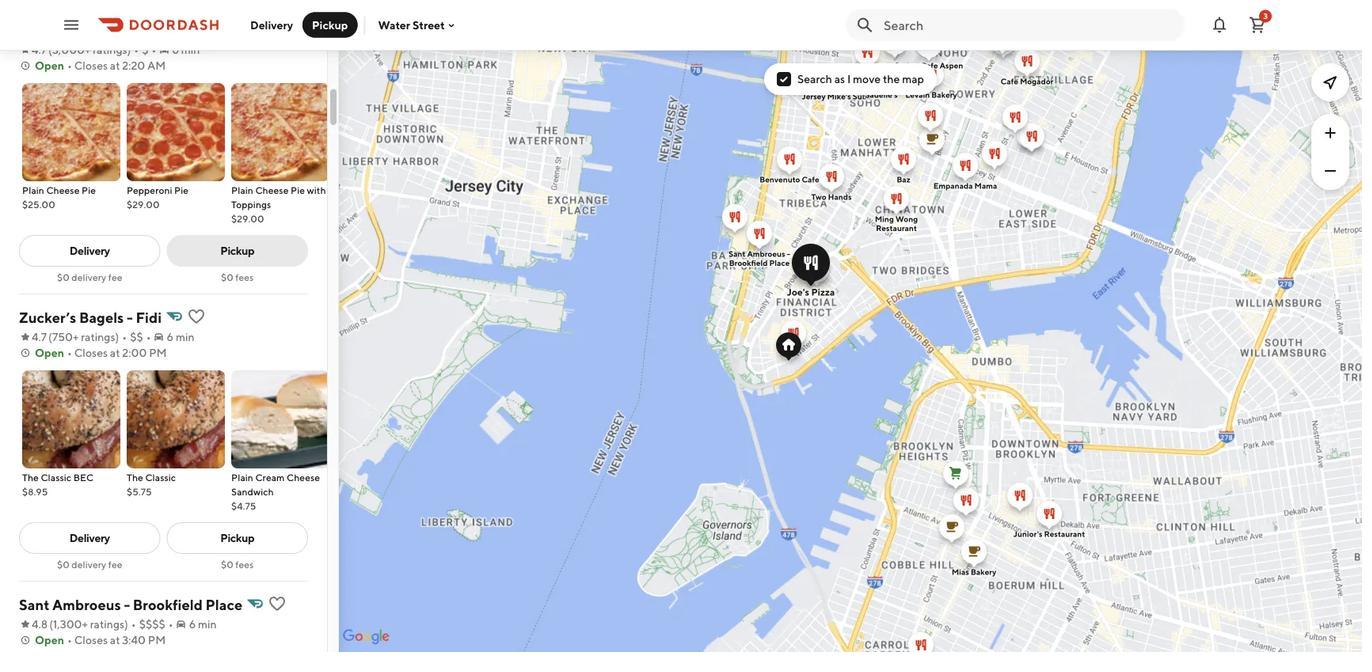 Task type: vqa. For each thing, say whether or not it's contained in the screenshot.
Benvenuto Cafe
yes



Task type: describe. For each thing, give the bounding box(es) containing it.
pickup link for • closes at 2:20 am
[[167, 236, 308, 267]]

4.7 for ( 750+ ratings )
[[32, 331, 47, 344]]

closes for bagels
[[74, 347, 108, 360]]

plain cheese pie with toppings $29.00
[[231, 185, 326, 225]]

1 open from the top
[[35, 59, 64, 72]]

street
[[413, 18, 445, 31]]

pickup button
[[303, 12, 358, 38]]

click to add this store to your saved list image
[[187, 308, 206, 327]]

• up 3:40
[[131, 619, 136, 632]]

average rating of 4.7 out of 5 element for ( 750+ ratings )
[[19, 330, 47, 346]]

the classic bec image
[[22, 371, 120, 469]]

pm for fidi
[[149, 347, 167, 360]]

plain cheese pie with toppings image
[[231, 84, 330, 182]]

zucker's bagels - fidi
[[19, 309, 162, 326]]

open • closes at 3:40 pm
[[35, 634, 166, 648]]

click to add this store to your saved list image
[[268, 595, 287, 614]]

0 vertical spatial )
[[127, 44, 131, 57]]

2:00
[[122, 347, 147, 360]]

notification bell image
[[1210, 15, 1229, 34]]

map region
[[238, 22, 1362, 653]]

i
[[847, 72, 851, 86]]

at for ambroeus
[[110, 634, 120, 648]]

6 min for fidi
[[167, 331, 195, 344]]

) for ambroeus
[[124, 619, 128, 632]]

( 1,300+ ratings )
[[49, 619, 128, 632]]

3,000+
[[52, 44, 91, 57]]

the classic $5.75
[[127, 472, 176, 498]]

water
[[378, 18, 410, 31]]

• right "$$"
[[146, 331, 151, 344]]

$8.95
[[22, 487, 48, 498]]

water street button
[[378, 18, 458, 31]]

pie for plain cheese pie $25.00
[[82, 185, 96, 196]]

am
[[147, 59, 166, 72]]

cheese for $29.00
[[255, 185, 289, 196]]

2:20
[[122, 59, 145, 72]]

$0 fees for • closes at 2:20 am
[[221, 272, 254, 283]]

pepperoni pie $29.00
[[127, 185, 189, 210]]

powered by google image
[[343, 630, 390, 646]]

0 vertical spatial ratings
[[93, 44, 127, 57]]

water street
[[378, 18, 445, 31]]

open menu image
[[62, 15, 81, 34]]

cheese inside plain cream cheese sandwich $4.75
[[287, 472, 320, 484]]

toppings
[[231, 199, 271, 210]]

0 vertical spatial (
[[48, 44, 52, 57]]

$4.75
[[231, 501, 256, 512]]

3 button
[[1242, 9, 1274, 41]]

fees for • closes at 2:20 am
[[236, 272, 254, 283]]

cheese for $25.00
[[46, 185, 80, 196]]

• down 750+
[[67, 347, 72, 360]]

4.8
[[32, 619, 48, 632]]

plain cheese pie $25.00
[[22, 185, 96, 210]]

• down 1,300+
[[67, 634, 72, 648]]

plain for $$
[[231, 472, 253, 484]]

plain inside plain cheese pie $25.00
[[22, 185, 44, 196]]

open • closes at 2:00 pm
[[35, 347, 167, 360]]

cream
[[255, 472, 285, 484]]

0 vertical spatial 6 min
[[172, 44, 200, 57]]

map
[[902, 72, 924, 86]]

pepperoni
[[127, 185, 172, 196]]

closes for ambroeus
[[74, 634, 108, 648]]

open • closes at 2:20 am
[[35, 59, 166, 72]]

$0 for $$'s 'pickup' link
[[221, 560, 234, 571]]

$25.00
[[22, 199, 55, 210]]

pickup for $$
[[220, 532, 254, 545]]

$$
[[130, 331, 143, 344]]

• $$$$
[[131, 619, 165, 632]]

min for brookfield
[[198, 619, 217, 632]]

delivery for •
[[71, 560, 106, 571]]

$0 for delivery link associated with •
[[57, 560, 70, 571]]

$0 delivery fee for open
[[57, 272, 122, 283]]

pickup link for $$
[[167, 523, 308, 555]]

as
[[835, 72, 845, 86]]

min for fidi
[[176, 331, 195, 344]]

sandwich
[[231, 487, 274, 498]]

fee for • closes at 2:20 am
[[108, 272, 122, 283]]

• $
[[134, 44, 149, 57]]

pepperoni pie image
[[127, 84, 225, 182]]

plain cream cheese sandwich $4.75
[[231, 472, 320, 512]]

classic for $8.95
[[41, 472, 71, 484]]

plain for • closes at 2:20 am
[[231, 185, 253, 196]]



Task type: locate. For each thing, give the bounding box(es) containing it.
baz empanada mama
[[897, 175, 997, 191], [897, 175, 997, 191]]

1 vertical spatial average rating of 4.7 out of 5 element
[[19, 330, 47, 346]]

delivery link
[[19, 236, 160, 267], [19, 523, 160, 555]]

0 vertical spatial open
[[35, 59, 64, 72]]

jersey
[[802, 92, 826, 101], [802, 92, 826, 101]]

$0 delivery fee up zucker's bagels - fidi
[[57, 272, 122, 283]]

)
[[127, 44, 131, 57], [115, 331, 119, 344], [124, 619, 128, 632]]

closes
[[74, 59, 108, 72], [74, 347, 108, 360], [74, 634, 108, 648]]

3 closes from the top
[[74, 634, 108, 648]]

open down 750+
[[35, 347, 64, 360]]

at left 3:40
[[110, 634, 120, 648]]

Search as I move the map checkbox
[[777, 72, 791, 86]]

) up 3:40
[[124, 619, 128, 632]]

•
[[134, 44, 139, 57], [152, 44, 156, 57], [67, 59, 72, 72], [122, 331, 127, 344], [146, 331, 151, 344], [67, 347, 72, 360], [131, 619, 136, 632], [169, 619, 173, 632], [67, 634, 72, 648]]

$0
[[57, 272, 70, 283], [221, 272, 234, 283], [57, 560, 70, 571], [221, 560, 234, 571]]

4.7 down the zucker's
[[32, 331, 47, 344]]

1 vertical spatial 4.7
[[32, 331, 47, 344]]

6
[[172, 44, 179, 57], [167, 331, 174, 344], [189, 619, 196, 632]]

two
[[812, 192, 827, 202], [812, 192, 827, 202]]

2 closes from the top
[[74, 347, 108, 360]]

pickup link down $4.75
[[167, 523, 308, 555]]

( 750+ ratings )
[[48, 331, 119, 344]]

junior's
[[1014, 530, 1043, 539], [1014, 530, 1043, 539]]

-
[[787, 250, 790, 259], [787, 250, 790, 259], [127, 309, 133, 326], [124, 597, 130, 614]]

pie inside plain cheese pie $25.00
[[82, 185, 96, 196]]

6 right $
[[172, 44, 179, 57]]

6 min for brookfield
[[189, 619, 217, 632]]

3 pie from the left
[[291, 185, 305, 196]]

1 vertical spatial $29.00
[[231, 213, 264, 225]]

min
[[181, 44, 200, 57], [176, 331, 195, 344], [198, 619, 217, 632]]

( 3,000+ ratings )
[[48, 44, 131, 57]]

2 vertical spatial pickup
[[220, 532, 254, 545]]

$29.00 inside pepperoni pie $29.00
[[127, 199, 160, 210]]

cheese up $25.00
[[46, 185, 80, 196]]

delivery button
[[241, 12, 303, 38]]

• $$
[[122, 331, 143, 344]]

levain
[[906, 90, 930, 99], [906, 90, 930, 99]]

classic up $5.75
[[145, 472, 176, 484]]

spring
[[895, 61, 919, 70], [895, 61, 919, 70]]

plain cheese pie image
[[22, 84, 120, 182]]

1 vertical spatial at
[[110, 347, 120, 360]]

delivery down plain cheese pie $25.00
[[70, 245, 110, 258]]

min down click to add this store to your saved list image
[[176, 331, 195, 344]]

plain up "sandwich"
[[231, 472, 253, 484]]

1 vertical spatial $0 fees
[[221, 560, 254, 571]]

fees down $4.75
[[236, 560, 254, 571]]

pm
[[149, 347, 167, 360], [148, 634, 166, 648]]

0 vertical spatial delivery
[[250, 18, 293, 31]]

ming wong restaurant
[[875, 215, 918, 233], [875, 215, 918, 233]]

( down the zucker's
[[48, 331, 52, 344]]

sadelle's
[[865, 90, 898, 99], [865, 90, 898, 99]]

2 vertical spatial (
[[49, 619, 53, 632]]

1 vertical spatial closes
[[74, 347, 108, 360]]

delivery link down plain cheese pie $25.00
[[19, 236, 160, 267]]

cheese
[[46, 185, 80, 196], [255, 185, 289, 196], [287, 472, 320, 484]]

cheese right cream
[[287, 472, 320, 484]]

0 vertical spatial delivery link
[[19, 236, 160, 267]]

1 the from the left
[[22, 472, 39, 484]]

1,300+
[[53, 619, 88, 632]]

2 fee from the top
[[108, 560, 122, 571]]

750+
[[52, 331, 79, 344]]

1 vertical spatial pickup link
[[167, 523, 308, 555]]

0 horizontal spatial classic
[[41, 472, 71, 484]]

benvenuto cafe
[[760, 175, 820, 184], [760, 175, 820, 184]]

2 vertical spatial 6 min
[[189, 619, 217, 632]]

ratings up open • closes at 3:40 pm
[[90, 619, 124, 632]]

delivery up zucker's bagels - fidi
[[71, 272, 106, 283]]

$0 up the zucker's
[[57, 272, 70, 283]]

2 vertical spatial )
[[124, 619, 128, 632]]

2 vertical spatial ratings
[[90, 619, 124, 632]]

delivery for $$
[[70, 532, 110, 545]]

zoom in image
[[1321, 124, 1340, 143]]

1 vertical spatial 6 min
[[167, 331, 195, 344]]

classic for $5.75
[[145, 472, 176, 484]]

ambroeus
[[747, 250, 785, 259], [747, 250, 785, 259], [52, 597, 121, 614]]

1 horizontal spatial $29.00
[[231, 213, 264, 225]]

2 the from the left
[[127, 472, 143, 484]]

delivery inside button
[[250, 18, 293, 31]]

5 items, open order cart image
[[1248, 15, 1267, 34]]

pie inside pepperoni pie $29.00
[[174, 185, 189, 196]]

spring cafe aspen cafe mogador
[[895, 61, 1054, 86], [895, 61, 1054, 86]]

1 vertical spatial min
[[176, 331, 195, 344]]

0 vertical spatial 6
[[172, 44, 179, 57]]

min right the $$$$
[[198, 619, 217, 632]]

1 vertical spatial fee
[[108, 560, 122, 571]]

0 vertical spatial $29.00
[[127, 199, 160, 210]]

2 vertical spatial at
[[110, 634, 120, 648]]

2 vertical spatial delivery
[[70, 532, 110, 545]]

2 fees from the top
[[236, 560, 254, 571]]

fee
[[108, 272, 122, 283], [108, 560, 122, 571]]

delivery
[[250, 18, 293, 31], [70, 245, 110, 258], [70, 532, 110, 545]]

1 at from the top
[[110, 59, 120, 72]]

3 at from the top
[[110, 634, 120, 648]]

the up $5.75
[[127, 472, 143, 484]]

0 vertical spatial at
[[110, 59, 120, 72]]

search
[[798, 72, 832, 86]]

1 vertical spatial delivery
[[71, 560, 106, 571]]

0 vertical spatial $0 fees
[[221, 272, 254, 283]]

delivery
[[71, 272, 106, 283], [71, 560, 106, 571]]

the classic image
[[127, 371, 225, 469]]

• left $
[[134, 44, 139, 57]]

1 vertical spatial (
[[48, 331, 52, 344]]

1 vertical spatial pm
[[148, 634, 166, 648]]

the classic bec $8.95
[[22, 472, 94, 498]]

ratings
[[93, 44, 127, 57], [81, 331, 115, 344], [90, 619, 124, 632]]

0 vertical spatial delivery
[[71, 272, 106, 283]]

brookfield
[[729, 259, 768, 268], [729, 259, 768, 268], [133, 597, 203, 614]]

( for sant
[[49, 619, 53, 632]]

6 for fidi
[[167, 331, 174, 344]]

2 open from the top
[[35, 347, 64, 360]]

2 average rating of 4.7 out of 5 element from the top
[[19, 330, 47, 346]]

$0 for delivery link related to open
[[57, 272, 70, 283]]

0 vertical spatial 4.7
[[32, 44, 47, 57]]

ratings up open • closes at 2:20 am
[[93, 44, 127, 57]]

6 for brookfield
[[189, 619, 196, 632]]

$0 delivery fee for •
[[57, 560, 122, 571]]

2 delivery from the top
[[71, 560, 106, 571]]

pickup right delivery button at the left of page
[[312, 18, 348, 31]]

4.7
[[32, 44, 47, 57], [32, 331, 47, 344]]

closes down ( 1,300+ ratings )
[[74, 634, 108, 648]]

( for zucker's
[[48, 331, 52, 344]]

pie
[[82, 185, 96, 196], [174, 185, 189, 196], [291, 185, 305, 196]]

$29.00 inside plain cheese pie with toppings $29.00
[[231, 213, 264, 225]]

• right the $$$$
[[169, 619, 173, 632]]

0 horizontal spatial pie
[[82, 185, 96, 196]]

fee for $$
[[108, 560, 122, 571]]

classic
[[41, 472, 71, 484], [145, 472, 176, 484]]

bagels
[[79, 309, 124, 326]]

pm down the $$$$
[[148, 634, 166, 648]]

) left • $$
[[115, 331, 119, 344]]

0 vertical spatial pm
[[149, 347, 167, 360]]

0 horizontal spatial $29.00
[[127, 199, 160, 210]]

mike's
[[827, 92, 851, 101], [827, 92, 851, 101]]

at left 2:00
[[110, 347, 120, 360]]

• down 3,000+
[[67, 59, 72, 72]]

joe's pizza
[[787, 287, 835, 298], [787, 287, 835, 298]]

2 4.7 from the top
[[32, 331, 47, 344]]

bakery
[[932, 90, 957, 99], [932, 90, 957, 99], [971, 568, 997, 577], [971, 568, 997, 577]]

1 vertical spatial pickup
[[220, 245, 254, 258]]

open down 4.8
[[35, 634, 64, 648]]

6 right "$$"
[[167, 331, 174, 344]]

mama
[[975, 181, 997, 191], [975, 181, 997, 191]]

$0 fees down toppings
[[221, 272, 254, 283]]

delivery for open
[[71, 272, 106, 283]]

move
[[853, 72, 881, 86]]

( right 4.8
[[49, 619, 53, 632]]

average rating of 4.7 out of 5 element down the zucker's
[[19, 330, 47, 346]]

with
[[307, 185, 326, 196]]

Store search: begin typing to search for stores available on DoorDash text field
[[884, 16, 1175, 34]]

$0 down $4.75
[[221, 560, 234, 571]]

$
[[142, 44, 149, 57]]

3 open from the top
[[35, 634, 64, 648]]

fee up ( 1,300+ ratings )
[[108, 560, 122, 571]]

aspen
[[940, 61, 963, 70], [940, 61, 963, 70]]

1 closes from the top
[[74, 59, 108, 72]]

(
[[48, 44, 52, 57], [48, 331, 52, 344], [49, 619, 53, 632]]

2 vertical spatial min
[[198, 619, 217, 632]]

2 classic from the left
[[145, 472, 176, 484]]

1 horizontal spatial classic
[[145, 472, 176, 484]]

pickup link
[[167, 236, 308, 267], [167, 523, 308, 555]]

delivery left pickup button
[[250, 18, 293, 31]]

0 vertical spatial $0 delivery fee
[[57, 272, 122, 283]]

2 $0 fees from the top
[[221, 560, 254, 571]]

6 min right the $$$$
[[189, 619, 217, 632]]

1 average rating of 4.7 out of 5 element from the top
[[19, 42, 47, 58]]

plain inside plain cream cheese sandwich $4.75
[[231, 472, 253, 484]]

1 vertical spatial delivery link
[[19, 523, 160, 555]]

mogador
[[1020, 77, 1054, 86], [1020, 77, 1054, 86]]

the
[[883, 72, 900, 86]]

$0 up 1,300+
[[57, 560, 70, 571]]

plain up $25.00
[[22, 185, 44, 196]]

1 $0 fees from the top
[[221, 272, 254, 283]]

the
[[22, 472, 39, 484], [127, 472, 143, 484]]

pie for plain cheese pie with toppings $29.00
[[291, 185, 305, 196]]

1 fee from the top
[[108, 272, 122, 283]]

search as i move the map
[[798, 72, 924, 86]]

the up $8.95
[[22, 472, 39, 484]]

classic inside the classic $5.75
[[145, 472, 176, 484]]

) left • $
[[127, 44, 131, 57]]

at
[[110, 59, 120, 72], [110, 347, 120, 360], [110, 634, 120, 648]]

at left 2:20
[[110, 59, 120, 72]]

mias
[[952, 568, 969, 577], [952, 568, 969, 577]]

pie right pepperoni
[[174, 185, 189, 196]]

$0 delivery fee up ( 1,300+ ratings )
[[57, 560, 122, 571]]

4.7 for ( 3,000+ ratings )
[[32, 44, 47, 57]]

1 fees from the top
[[236, 272, 254, 283]]

1 pickup link from the top
[[167, 236, 308, 267]]

$29.00 down toppings
[[231, 213, 264, 225]]

0 vertical spatial fee
[[108, 272, 122, 283]]

pm for brookfield
[[148, 634, 166, 648]]

1 horizontal spatial the
[[127, 472, 143, 484]]

$0 for 'pickup' link associated with • closes at 2:20 am
[[221, 272, 234, 283]]

junior's restaurant
[[1014, 530, 1085, 539], [1014, 530, 1085, 539]]

restaurant
[[876, 224, 917, 233], [876, 224, 917, 233], [1044, 530, 1085, 539], [1044, 530, 1085, 539]]

0 vertical spatial pickup
[[312, 18, 348, 31]]

$0 fees down $4.75
[[221, 560, 254, 571]]

pickup down $4.75
[[220, 532, 254, 545]]

pie down plain cheese pie image
[[82, 185, 96, 196]]

1 vertical spatial delivery
[[70, 245, 110, 258]]

1 vertical spatial 6
[[167, 331, 174, 344]]

0 vertical spatial average rating of 4.7 out of 5 element
[[19, 42, 47, 58]]

• right $
[[152, 44, 156, 57]]

1 vertical spatial fees
[[236, 560, 254, 571]]

fidi
[[136, 309, 162, 326]]

pickup for • closes at 2:20 am
[[220, 245, 254, 258]]

subs
[[853, 92, 871, 101], [853, 92, 871, 101]]

6 min down click to add this store to your saved list image
[[167, 331, 195, 344]]

bec
[[73, 472, 94, 484]]

open
[[35, 59, 64, 72], [35, 347, 64, 360], [35, 634, 64, 648]]

( up open • closes at 2:20 am
[[48, 44, 52, 57]]

3
[[1264, 11, 1268, 21]]

) for bagels
[[115, 331, 119, 344]]

delivery link down "bec"
[[19, 523, 160, 555]]

closes down ( 3,000+ ratings )
[[74, 59, 108, 72]]

plain up toppings
[[231, 185, 253, 196]]

ratings for bagels
[[81, 331, 115, 344]]

0 vertical spatial pickup link
[[167, 236, 308, 267]]

average rating of 4.8 out of 5 element
[[19, 617, 48, 633]]

2 vertical spatial closes
[[74, 634, 108, 648]]

pickup
[[312, 18, 348, 31], [220, 245, 254, 258], [220, 532, 254, 545]]

benvenuto
[[760, 175, 800, 184], [760, 175, 800, 184]]

1 delivery link from the top
[[19, 236, 160, 267]]

average rating of 4.7 out of 5 element left 3,000+
[[19, 42, 47, 58]]

2 at from the top
[[110, 347, 120, 360]]

wong
[[896, 215, 918, 224], [896, 215, 918, 224]]

delivery link for open
[[19, 236, 160, 267]]

2 $0 delivery fee from the top
[[57, 560, 122, 571]]

joe's
[[787, 287, 810, 298], [787, 287, 810, 298]]

pickup link down toppings
[[167, 236, 308, 267]]

jersey mike's subs sadelle's
[[802, 90, 898, 101], [802, 90, 898, 101]]

1 horizontal spatial pie
[[174, 185, 189, 196]]

1 vertical spatial open
[[35, 347, 64, 360]]

the inside the classic bec $8.95
[[22, 472, 39, 484]]

closes down ( 750+ ratings )
[[74, 347, 108, 360]]

$0 fees for $$
[[221, 560, 254, 571]]

pickup down toppings
[[220, 245, 254, 258]]

1 vertical spatial ratings
[[81, 331, 115, 344]]

• left "$$"
[[122, 331, 127, 344]]

2 pie from the left
[[174, 185, 189, 196]]

pie inside plain cheese pie with toppings $29.00
[[291, 185, 305, 196]]

min right $
[[181, 44, 200, 57]]

delivery link for •
[[19, 523, 160, 555]]

6 right the $$$$
[[189, 619, 196, 632]]

pickup inside button
[[312, 18, 348, 31]]

plain cream cheese sandwich image
[[231, 371, 330, 469]]

zoom out image
[[1321, 162, 1340, 181]]

0 vertical spatial fees
[[236, 272, 254, 283]]

fees for $$
[[236, 560, 254, 571]]

the for the classic $5.75
[[127, 472, 143, 484]]

$0 delivery fee
[[57, 272, 122, 283], [57, 560, 122, 571]]

pm right 2:00
[[149, 347, 167, 360]]

zucker's
[[19, 309, 76, 326]]

1 4.7 from the top
[[32, 44, 47, 57]]

recenter the map image
[[1321, 73, 1340, 92]]

pizza
[[811, 287, 835, 298], [811, 287, 835, 298]]

$5.75
[[127, 487, 152, 498]]

cheese inside plain cheese pie with toppings $29.00
[[255, 185, 289, 196]]

classic up $8.95
[[41, 472, 71, 484]]

delivery up ( 1,300+ ratings )
[[71, 560, 106, 571]]

sant
[[729, 250, 746, 259], [729, 250, 746, 259], [19, 597, 49, 614]]

1 $0 delivery fee from the top
[[57, 272, 122, 283]]

ratings for ambroeus
[[90, 619, 124, 632]]

ming
[[875, 215, 894, 224], [875, 215, 894, 224]]

average rating of 4.7 out of 5 element for ( 3,000+ ratings )
[[19, 42, 47, 58]]

cheese up toppings
[[255, 185, 289, 196]]

1 vertical spatial $0 delivery fee
[[57, 560, 122, 571]]

1 vertical spatial )
[[115, 331, 119, 344]]

0 vertical spatial closes
[[74, 59, 108, 72]]

2 horizontal spatial pie
[[291, 185, 305, 196]]

pie left with
[[291, 185, 305, 196]]

the for the classic bec $8.95
[[22, 472, 39, 484]]

delivery for • closes at 2:20 am
[[70, 245, 110, 258]]

6 min right $
[[172, 44, 200, 57]]

2 delivery link from the top
[[19, 523, 160, 555]]

cheese inside plain cheese pie $25.00
[[46, 185, 80, 196]]

$0 down toppings
[[221, 272, 234, 283]]

2 vertical spatial open
[[35, 634, 64, 648]]

$$$$
[[139, 619, 165, 632]]

average rating of 4.7 out of 5 element
[[19, 42, 47, 58], [19, 330, 47, 346]]

3:40
[[122, 634, 146, 648]]

2 vertical spatial 6
[[189, 619, 196, 632]]

fees down toppings
[[236, 272, 254, 283]]

1 pie from the left
[[82, 185, 96, 196]]

1 classic from the left
[[41, 472, 71, 484]]

2 pickup link from the top
[[167, 523, 308, 555]]

ratings up open • closes at 2:00 pm
[[81, 331, 115, 344]]

place
[[769, 259, 790, 268], [769, 259, 790, 268], [206, 597, 243, 614]]

fee up bagels on the left of page
[[108, 272, 122, 283]]

open for zucker's
[[35, 347, 64, 360]]

0 vertical spatial min
[[181, 44, 200, 57]]

the inside the classic $5.75
[[127, 472, 143, 484]]

open for sant
[[35, 634, 64, 648]]

1 delivery from the top
[[71, 272, 106, 283]]

open down 3,000+
[[35, 59, 64, 72]]

4.7 left 3,000+
[[32, 44, 47, 57]]

classic inside the classic bec $8.95
[[41, 472, 71, 484]]

at for bagels
[[110, 347, 120, 360]]

delivery down "bec"
[[70, 532, 110, 545]]

plain inside plain cheese pie with toppings $29.00
[[231, 185, 253, 196]]

two hands
[[812, 192, 852, 202], [812, 192, 852, 202]]

0 horizontal spatial the
[[22, 472, 39, 484]]

$29.00 down pepperoni
[[127, 199, 160, 210]]



